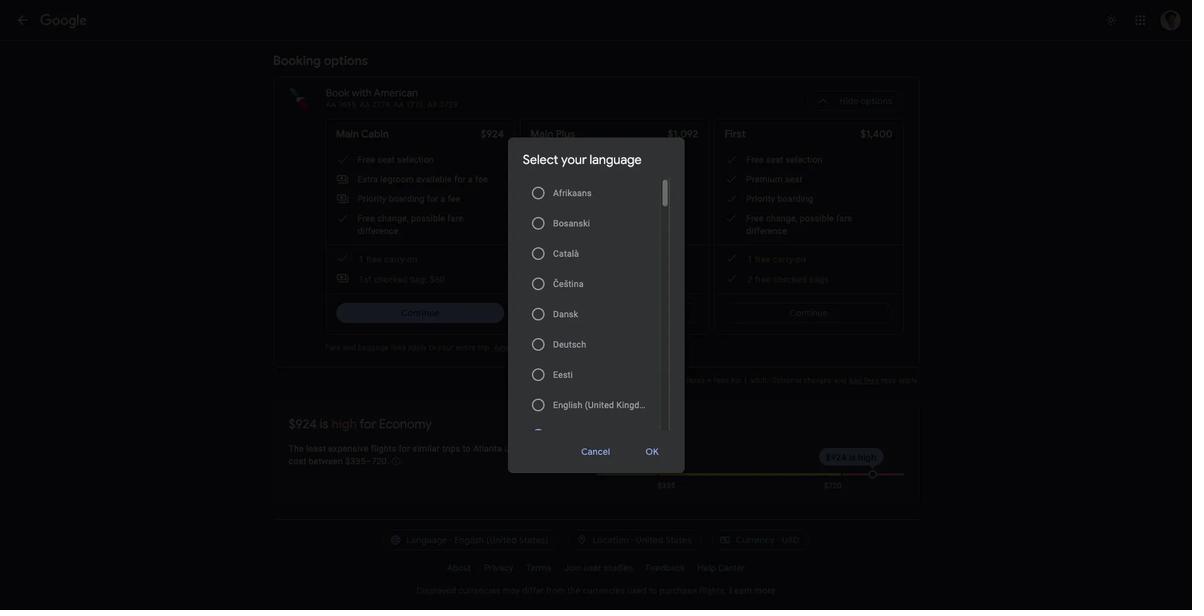 Task type: vqa. For each thing, say whether or not it's contained in the screenshot.
This price for this flight doesn't include overhead bin access. If you need a carry-on bag, use the Bags filter to update prices. ICON associated with CA$320
no



Task type: describe. For each thing, give the bounding box(es) containing it.
booking options
[[273, 53, 368, 69]]

booking
[[273, 53, 321, 69]]

policy
[[545, 343, 566, 352]]

bosanski
[[553, 218, 590, 228]]

1 free carry-on for cabin
[[359, 254, 417, 264]]

trip.
[[478, 343, 492, 352]]

main cabin
[[336, 128, 389, 141]]

continue for second the continue button from left
[[790, 307, 828, 319]]

3695,
[[338, 100, 358, 109]]

bag:
[[410, 275, 427, 285]]

is for $924 is high for economy
[[320, 417, 328, 432]]

extra legroom available for a fee
[[358, 174, 488, 184]]

premium seat
[[746, 174, 803, 184]]

carry- for cabin
[[384, 254, 407, 264]]

learn
[[729, 586, 752, 596]]

join
[[564, 563, 581, 573]]

fee for main plus
[[642, 194, 655, 204]]

dansk
[[553, 309, 578, 319]]

2
[[748, 275, 753, 285]]

optional
[[772, 376, 801, 385]]

usd
[[782, 535, 800, 546]]

free down afrikaans
[[552, 213, 569, 223]]

3729
[[440, 100, 458, 109]]

main plus
[[530, 128, 575, 141]]

united
[[636, 535, 664, 546]]

priority boarding for a fee for main cabin
[[358, 194, 461, 204]]

possible for cabin
[[411, 213, 445, 223]]

3 aa from the left
[[394, 100, 404, 109]]

fee for main cabin
[[448, 194, 461, 204]]

$720
[[824, 482, 842, 490]]

possible for plus
[[605, 213, 640, 223]]

free down plus
[[552, 155, 569, 165]]

3 1 free carry-on from the left
[[748, 254, 806, 264]]

kingdom)
[[616, 400, 656, 410]]

change, for plus
[[572, 213, 603, 223]]

to inside the least expensive flights for similar trips to atlanta usually cost between $335–720.
[[463, 444, 471, 454]]

0 horizontal spatial bag
[[530, 343, 543, 352]]

1st checked bag: $60
[[359, 275, 445, 285]]

0 horizontal spatial fees
[[391, 343, 406, 352]]

options for booking options
[[324, 53, 368, 69]]

0 vertical spatial english (united states)
[[553, 430, 645, 440]]

expensive
[[328, 444, 369, 454]]

free down priority boarding
[[746, 213, 764, 223]]

free down extra
[[358, 213, 375, 223]]

join user studies link
[[558, 558, 640, 578]]

least
[[306, 444, 326, 454]]

main for main plus
[[530, 128, 553, 141]]

cancel
[[582, 446, 610, 457]]

free for first
[[755, 254, 771, 264]]

states
[[665, 535, 692, 546]]

continue for 1st the continue button
[[401, 307, 439, 319]]

flights.
[[699, 586, 727, 596]]

learn more about price insights image
[[392, 456, 402, 467]]

available
[[416, 174, 452, 184]]

about
[[447, 563, 471, 573]]

atlanta
[[473, 444, 502, 454]]

$60
[[430, 275, 445, 285]]

0 vertical spatial states)
[[616, 430, 645, 440]]

3 free seat selection from the left
[[746, 155, 823, 165]]

from
[[546, 586, 565, 596]]

options for hide options
[[861, 95, 893, 107]]

bags
[[809, 275, 829, 285]]

cancel button
[[566, 436, 626, 467]]

privacy link
[[478, 558, 520, 578]]

the
[[289, 444, 304, 454]]

free seat selection for plus
[[552, 155, 628, 165]]

english (united kingdom)
[[553, 400, 656, 410]]

united states
[[636, 535, 692, 546]]

0 horizontal spatial states)
[[519, 535, 548, 546]]

selection for plus
[[591, 155, 628, 165]]

0 vertical spatial your
[[561, 152, 587, 168]]

1 vertical spatial english (united states)
[[454, 535, 548, 546]]

language
[[590, 152, 642, 168]]

prices
[[603, 376, 625, 385]]

cost
[[289, 456, 306, 466]]

3 selection from the left
[[786, 155, 823, 165]]

seat for main cabin
[[377, 155, 395, 165]]

fare
[[325, 343, 341, 352]]

hide options button
[[807, 91, 903, 111]]

2 vertical spatial english
[[454, 535, 484, 546]]

priority boarding
[[746, 194, 813, 204]]

$924 for $924 is high for economy
[[289, 417, 317, 432]]

hide
[[840, 95, 859, 107]]

terms link
[[520, 558, 558, 578]]

afrikaans
[[553, 188, 592, 198]]

1 free carry-on for plus
[[553, 254, 612, 264]]

the
[[568, 586, 580, 596]]

3 on from the left
[[796, 254, 806, 264]]

help
[[697, 563, 716, 573]]

american inside book with american aa 3695, aa 2778, aa 1276, aa 3729
[[374, 87, 418, 100]]

free up premium
[[746, 155, 764, 165]]

fare for $1,092
[[642, 213, 658, 223]]

on for plus
[[602, 254, 612, 264]]

charges
[[803, 376, 832, 385]]

priority for cabin
[[358, 194, 386, 204]]

bag fees button
[[849, 376, 879, 385]]

difference for plus
[[552, 226, 593, 236]]

0 vertical spatial to
[[429, 343, 436, 352]]

seat for main plus
[[572, 155, 589, 165]]

a for main plus
[[635, 194, 640, 204]]

include
[[627, 376, 653, 385]]

2 aa from the left
[[360, 100, 370, 109]]

3 checked from the left
[[773, 275, 807, 285]]

extra
[[358, 174, 378, 184]]

ok button
[[631, 436, 674, 467]]

1 vertical spatial american
[[494, 343, 528, 352]]

0 vertical spatial and
[[343, 343, 356, 352]]

seat for first
[[766, 155, 784, 165]]

economy
[[379, 417, 432, 432]]

3 carry- from the left
[[773, 254, 796, 264]]

2 currencies from the left
[[583, 586, 625, 596]]

1 continue button from the left
[[336, 303, 504, 323]]

a for main cabin
[[441, 194, 445, 204]]

2 horizontal spatial bag
[[849, 376, 862, 385]]

baggage
[[358, 343, 389, 352]]

feedback link
[[640, 558, 691, 578]]

location
[[593, 535, 629, 546]]

fare for $1,400
[[836, 213, 852, 223]]

1 for first
[[748, 254, 753, 264]]

3 difference from the left
[[746, 226, 787, 236]]

2778,
[[372, 100, 392, 109]]

1 aa from the left
[[326, 100, 336, 109]]

required
[[655, 376, 684, 385]]

select your language
[[523, 152, 642, 168]]

$924 is high
[[826, 452, 876, 463]]

priority boarding for a fee for main plus
[[552, 194, 655, 204]]

feedback
[[646, 563, 685, 573]]

1 for main plus
[[553, 254, 558, 264]]

used
[[627, 586, 647, 596]]

0 horizontal spatial may
[[503, 586, 520, 596]]

1 horizontal spatial a
[[468, 174, 473, 184]]

fare and baggage fees apply to your entire trip. american bag policy
[[325, 343, 566, 352]]

selection for cabin
[[397, 155, 434, 165]]

bag inside "element"
[[604, 275, 619, 285]]

free for main plus
[[561, 254, 576, 264]]



Task type: locate. For each thing, give the bounding box(es) containing it.
about link
[[441, 558, 478, 578]]

2 vertical spatial bag
[[849, 376, 862, 385]]

list
[[274, 0, 919, 38]]

0 vertical spatial (united
[[585, 400, 614, 410]]

priority boarding for a fee up bosanski at left top
[[552, 194, 655, 204]]

0 horizontal spatial fee
[[448, 194, 461, 204]]

difference for cabin
[[358, 226, 398, 236]]

may left apply.
[[881, 376, 896, 385]]

with
[[352, 87, 372, 100]]

0 horizontal spatial continue button
[[336, 303, 504, 323]]

català
[[553, 248, 579, 258]]

1 free change, possible fare difference from the left
[[358, 213, 463, 236]]

book
[[326, 87, 349, 100]]

selection up extra legroom available for a fee
[[397, 155, 434, 165]]

difference up first checked bag costs 60 us dollars element
[[358, 226, 398, 236]]

boarding
[[389, 194, 424, 204], [583, 194, 619, 204], [778, 194, 813, 204]]

3 boarding from the left
[[778, 194, 813, 204]]

on up 1st checked bag free
[[602, 254, 612, 264]]

0 horizontal spatial 1st
[[359, 275, 372, 285]]

your left entire at the bottom of page
[[438, 343, 454, 352]]

american bag policy link
[[494, 343, 566, 352]]

checked for bag
[[568, 275, 602, 285]]

for down available
[[427, 194, 438, 204]]

continue down bag:
[[401, 307, 439, 319]]

checked left 'bags'
[[773, 275, 807, 285]]

0 horizontal spatial and
[[343, 343, 356, 352]]

1 horizontal spatial change,
[[572, 213, 603, 223]]

free up čeština
[[561, 254, 576, 264]]

continue down 'bags'
[[790, 307, 828, 319]]

1 free seat selection from the left
[[358, 155, 434, 165]]

high for $924 is high for economy
[[331, 417, 357, 432]]

1st for 1st checked bag free
[[553, 275, 566, 285]]

free change, possible fare difference for plus
[[552, 213, 658, 236]]

0 horizontal spatial difference
[[358, 226, 398, 236]]

2 horizontal spatial fare
[[836, 213, 852, 223]]

2 priority from the left
[[552, 194, 581, 204]]

2 horizontal spatial $924
[[826, 452, 847, 463]]

0 horizontal spatial possible
[[411, 213, 445, 223]]

2 horizontal spatial on
[[796, 254, 806, 264]]

list item
[[274, 0, 919, 38]]

1 priority from the left
[[358, 194, 386, 204]]

may left differ
[[503, 586, 520, 596]]

currency
[[736, 535, 775, 546]]

options inside dropdown button
[[861, 95, 893, 107]]

(united
[[585, 400, 614, 410], [585, 430, 614, 440], [486, 535, 517, 546]]

free up extra
[[358, 155, 375, 165]]

1 vertical spatial $924
[[289, 417, 317, 432]]

1 horizontal spatial bag
[[604, 275, 619, 285]]

free up 2 free checked bags
[[755, 254, 771, 264]]

0 horizontal spatial is
[[320, 417, 328, 432]]

for up learn more about price insights 'icon'
[[399, 444, 410, 454]]

1 up first checked bag costs 60 us dollars element
[[359, 254, 364, 264]]

0 horizontal spatial your
[[438, 343, 454, 352]]

1 horizontal spatial options
[[861, 95, 893, 107]]

continue button down bag:
[[336, 303, 504, 323]]

2 checked from the left
[[568, 275, 602, 285]]

fee
[[475, 174, 488, 184], [448, 194, 461, 204], [642, 194, 655, 204]]

first
[[725, 128, 746, 141]]

states) down kingdom)
[[616, 430, 645, 440]]

2 main from the left
[[530, 128, 553, 141]]

checked down the català
[[568, 275, 602, 285]]

free up first checked bag costs 60 us dollars element
[[366, 254, 382, 264]]

fees left apply.
[[864, 376, 879, 385]]

$924
[[481, 128, 504, 141], [289, 417, 317, 432], [826, 452, 847, 463]]

0 horizontal spatial main
[[336, 128, 359, 141]]

1st checked bag free
[[553, 275, 638, 285]]

boarding for plus
[[583, 194, 619, 204]]

2 vertical spatial (united
[[486, 535, 517, 546]]

bag right čeština
[[604, 275, 619, 285]]

0 horizontal spatial to
[[429, 343, 436, 352]]

(united down prices
[[585, 400, 614, 410]]

2 fare from the left
[[642, 213, 658, 223]]

0 vertical spatial is
[[320, 417, 328, 432]]

change, down afrikaans
[[572, 213, 603, 223]]

1st down the català
[[553, 275, 566, 285]]

options up 'book'
[[324, 53, 368, 69]]

1st inside first checked bag costs 60 us dollars element
[[359, 275, 372, 285]]

1 vertical spatial your
[[438, 343, 454, 352]]

fare
[[447, 213, 463, 223], [642, 213, 658, 223], [836, 213, 852, 223]]

privacy
[[484, 563, 513, 573]]

english up cancel
[[553, 430, 583, 440]]

1
[[359, 254, 364, 264], [553, 254, 558, 264], [748, 254, 753, 264], [743, 376, 747, 385]]

checked for bag:
[[374, 275, 408, 285]]

2 horizontal spatial to
[[649, 586, 657, 596]]

$924 for $924 is high
[[826, 452, 847, 463]]

1 horizontal spatial $924
[[481, 128, 504, 141]]

to right apply
[[429, 343, 436, 352]]

$335–720.
[[345, 456, 389, 466]]

selection up afrikaans
[[591, 155, 628, 165]]

2 horizontal spatial change,
[[766, 213, 798, 223]]

free change, possible fare difference down priority boarding
[[746, 213, 852, 236]]

1 vertical spatial bag
[[530, 343, 543, 352]]

change, for cabin
[[377, 213, 409, 223]]

hide options
[[840, 95, 893, 107]]

1 horizontal spatial is
[[849, 452, 856, 463]]

2 horizontal spatial priority
[[746, 194, 775, 204]]

free change, possible fare difference down extra legroom available for a fee
[[358, 213, 463, 236]]

2 continue from the left
[[790, 307, 828, 319]]

1 horizontal spatial currencies
[[583, 586, 625, 596]]

0 horizontal spatial $924
[[289, 417, 317, 432]]

bag left policy
[[530, 343, 543, 352]]

for right available
[[454, 174, 466, 184]]

free change, possible fare difference down afrikaans
[[552, 213, 658, 236]]

1 horizontal spatial continue
[[790, 307, 828, 319]]

go back image
[[15, 13, 30, 28]]

options right hide
[[861, 95, 893, 107]]

free right čeština
[[622, 275, 638, 285]]

adult.
[[750, 376, 770, 385]]

seat up priority boarding
[[785, 174, 803, 184]]

possible down priority boarding
[[800, 213, 834, 223]]

0 horizontal spatial boarding
[[389, 194, 424, 204]]

checked left bag:
[[374, 275, 408, 285]]

1 horizontal spatial boarding
[[583, 194, 619, 204]]

cabin
[[361, 128, 389, 141]]

difference
[[358, 226, 398, 236], [552, 226, 593, 236], [746, 226, 787, 236]]

legroom
[[380, 174, 414, 184]]

is for $924 is high
[[849, 452, 856, 463]]

0 horizontal spatial currencies
[[458, 586, 501, 596]]

fees right + on the bottom of the page
[[714, 376, 729, 385]]

for inside the least expensive flights for similar trips to atlanta usually cost between $335–720.
[[399, 444, 410, 454]]

1 horizontal spatial english (united states)
[[553, 430, 645, 440]]

1 horizontal spatial possible
[[605, 213, 640, 223]]

1 horizontal spatial and
[[834, 376, 847, 385]]

1 priority boarding for a fee from the left
[[358, 194, 461, 204]]

free change, possible fare difference for cabin
[[358, 213, 463, 236]]

1 horizontal spatial difference
[[552, 226, 593, 236]]

differ
[[522, 586, 544, 596]]

$1,092
[[668, 128, 698, 141]]

free right 2
[[755, 275, 771, 285]]

1 vertical spatial high
[[858, 452, 876, 463]]

$924 is high for economy
[[289, 417, 432, 432]]

boarding up bosanski at left top
[[583, 194, 619, 204]]

carry-
[[384, 254, 407, 264], [579, 254, 602, 264], [773, 254, 796, 264]]

selection up premium seat
[[786, 155, 823, 165]]

bag right charges
[[849, 376, 862, 385]]

studies
[[604, 563, 633, 573]]

for up "flights"
[[360, 417, 376, 432]]

english (united states) up cancel
[[553, 430, 645, 440]]

1 vertical spatial to
[[463, 444, 471, 454]]

help center link
[[691, 558, 751, 578]]

2 horizontal spatial difference
[[746, 226, 787, 236]]

1 checked from the left
[[374, 275, 408, 285]]

center
[[718, 563, 745, 573]]

1 horizontal spatial main
[[530, 128, 553, 141]]

0 horizontal spatial fare
[[447, 213, 463, 223]]

possible down extra legroom available for a fee
[[411, 213, 445, 223]]

between
[[309, 456, 343, 466]]

1 horizontal spatial your
[[561, 152, 587, 168]]

3 change, from the left
[[766, 213, 798, 223]]

2 continue button from the left
[[725, 303, 893, 323]]

checked
[[374, 275, 408, 285], [568, 275, 602, 285], [773, 275, 807, 285]]

1 currencies from the left
[[458, 586, 501, 596]]

2 horizontal spatial selection
[[786, 155, 823, 165]]

$335
[[658, 482, 675, 490]]

1 difference from the left
[[358, 226, 398, 236]]

2 horizontal spatial boarding
[[778, 194, 813, 204]]

english up about "link"
[[454, 535, 484, 546]]

2 horizontal spatial fees
[[864, 376, 879, 385]]

$1,400
[[860, 128, 893, 141]]

carry- up first checked bag costs 60 us dollars element
[[384, 254, 407, 264]]

1 horizontal spatial states)
[[616, 430, 645, 440]]

1 on from the left
[[407, 254, 417, 264]]

carry- for plus
[[579, 254, 602, 264]]

main left cabin
[[336, 128, 359, 141]]

join user studies
[[564, 563, 633, 573]]

1st inside first checked bag is free "element"
[[553, 275, 566, 285]]

1 1 free carry-on from the left
[[359, 254, 417, 264]]

1 vertical spatial and
[[834, 376, 847, 385]]

0 vertical spatial american
[[374, 87, 418, 100]]

states)
[[616, 430, 645, 440], [519, 535, 548, 546]]

1 carry- from the left
[[384, 254, 407, 264]]

for down 'language'
[[621, 194, 633, 204]]

2 horizontal spatial free seat selection
[[746, 155, 823, 165]]

and right fare
[[343, 343, 356, 352]]

1 vertical spatial (united
[[585, 430, 614, 440]]

1 up čeština
[[553, 254, 558, 264]]

2 vertical spatial $924
[[826, 452, 847, 463]]

priority for plus
[[552, 194, 581, 204]]

free for main cabin
[[366, 254, 382, 264]]

main for main cabin
[[336, 128, 359, 141]]

0 vertical spatial english
[[553, 400, 583, 410]]

plus
[[556, 128, 575, 141]]

displayed currencies may differ from the currencies used to purchase flights. learn more
[[417, 586, 775, 596]]

1 vertical spatial may
[[503, 586, 520, 596]]

1 1st from the left
[[359, 275, 372, 285]]

priority
[[358, 194, 386, 204], [552, 194, 581, 204], [746, 194, 775, 204]]

0 vertical spatial bag
[[604, 275, 619, 285]]

carry- up 2 free checked bags
[[773, 254, 796, 264]]

premium
[[746, 174, 783, 184]]

on
[[407, 254, 417, 264], [602, 254, 612, 264], [796, 254, 806, 264]]

on up bag:
[[407, 254, 417, 264]]

2 carry- from the left
[[579, 254, 602, 264]]

first checked bag is free element
[[530, 272, 638, 286]]

main left plus
[[530, 128, 553, 141]]

0 vertical spatial options
[[324, 53, 368, 69]]

free inside "element"
[[622, 275, 638, 285]]

1 vertical spatial english
[[553, 430, 583, 440]]

fees
[[391, 343, 406, 352], [714, 376, 729, 385], [864, 376, 879, 385]]

2 change, from the left
[[572, 213, 603, 223]]

difference up the català
[[552, 226, 593, 236]]

1 fare from the left
[[447, 213, 463, 223]]

eesti
[[553, 369, 573, 380]]

high for $924 is high
[[858, 452, 876, 463]]

boarding for cabin
[[389, 194, 424, 204]]

0 horizontal spatial 1 free carry-on
[[359, 254, 417, 264]]

states) up terms
[[519, 535, 548, 546]]

1 continue from the left
[[401, 307, 439, 319]]

1 horizontal spatial fare
[[642, 213, 658, 223]]

1 boarding from the left
[[389, 194, 424, 204]]

0 horizontal spatial priority boarding for a fee
[[358, 194, 461, 204]]

1 horizontal spatial priority
[[552, 194, 581, 204]]

deutsch
[[553, 339, 586, 349]]

1 horizontal spatial fees
[[714, 376, 729, 385]]

1 left adult.
[[743, 376, 747, 385]]

and right charges
[[834, 376, 847, 385]]

aa right 2778,
[[394, 100, 404, 109]]

apply.
[[898, 376, 919, 385]]

priority down extra
[[358, 194, 386, 204]]

2 free seat selection from the left
[[552, 155, 628, 165]]

1 horizontal spatial fee
[[475, 174, 488, 184]]

free seat selection for cabin
[[358, 155, 434, 165]]

+
[[707, 376, 712, 385]]

prices include required taxes + fees for 1 adult. optional charges and bag fees may apply.
[[603, 376, 919, 385]]

1 selection from the left
[[397, 155, 434, 165]]

learn more link
[[729, 586, 775, 596]]

purchase
[[660, 586, 697, 596]]

similar
[[412, 444, 440, 454]]

0 horizontal spatial priority
[[358, 194, 386, 204]]

1 free carry-on up first checked bag is free "element"
[[553, 254, 612, 264]]

aa left "3729"
[[427, 100, 438, 109]]

1276,
[[406, 100, 425, 109]]

to right the trips
[[463, 444, 471, 454]]

carry- up first checked bag is free "element"
[[579, 254, 602, 264]]

language
[[406, 535, 447, 546]]

free
[[358, 155, 375, 165], [552, 155, 569, 165], [746, 155, 764, 165], [358, 213, 375, 223], [552, 213, 569, 223], [746, 213, 764, 223]]

2 horizontal spatial possible
[[800, 213, 834, 223]]

1 possible from the left
[[411, 213, 445, 223]]

2 horizontal spatial checked
[[773, 275, 807, 285]]

english
[[553, 400, 583, 410], [553, 430, 583, 440], [454, 535, 484, 546]]

1 free carry-on up 2 free checked bags
[[748, 254, 806, 264]]

aa
[[326, 100, 336, 109], [360, 100, 370, 109], [394, 100, 404, 109], [427, 100, 438, 109]]

english down the eesti
[[553, 400, 583, 410]]

flights
[[371, 444, 396, 454]]

seat down plus
[[572, 155, 589, 165]]

$924 up the
[[289, 417, 317, 432]]

1 horizontal spatial free change, possible fare difference
[[552, 213, 658, 236]]

currencies down join user studies
[[583, 586, 625, 596]]

possible right bosanski at left top
[[605, 213, 640, 223]]

1 horizontal spatial 1st
[[553, 275, 566, 285]]

0 horizontal spatial american
[[374, 87, 418, 100]]

0 horizontal spatial on
[[407, 254, 417, 264]]

0 vertical spatial high
[[331, 417, 357, 432]]

2 difference from the left
[[552, 226, 593, 236]]

$924 left main plus
[[481, 128, 504, 141]]

checked inside "element"
[[568, 275, 602, 285]]

1 horizontal spatial checked
[[568, 275, 602, 285]]

user
[[584, 563, 601, 573]]

seat up legroom
[[377, 155, 395, 165]]

$924 for $924
[[481, 128, 504, 141]]

3 priority from the left
[[746, 194, 775, 204]]

for left adult.
[[731, 376, 741, 385]]

1 for main cabin
[[359, 254, 364, 264]]

2 horizontal spatial carry-
[[773, 254, 796, 264]]

free seat selection up legroom
[[358, 155, 434, 165]]

fees left apply
[[391, 343, 406, 352]]

priority up bosanski at left top
[[552, 194, 581, 204]]

1 horizontal spatial 1 free carry-on
[[553, 254, 612, 264]]

2 on from the left
[[602, 254, 612, 264]]

1st for 1st checked bag: $60
[[359, 275, 372, 285]]

2 free change, possible fare difference from the left
[[552, 213, 658, 236]]

change, down legroom
[[377, 213, 409, 223]]

1 change, from the left
[[377, 213, 409, 223]]

1 main from the left
[[336, 128, 359, 141]]

0 horizontal spatial selection
[[397, 155, 434, 165]]

2 1st from the left
[[553, 275, 566, 285]]

american up flight numbers aa 3695, aa 2778, aa 1276, aa 3729 text field
[[374, 87, 418, 100]]

0 horizontal spatial english (united states)
[[454, 535, 548, 546]]

1 horizontal spatial to
[[463, 444, 471, 454]]

1 free carry-on up first checked bag costs 60 us dollars element
[[359, 254, 417, 264]]

1 horizontal spatial high
[[858, 452, 876, 463]]

1 up 2
[[748, 254, 753, 264]]

2 horizontal spatial 1 free carry-on
[[748, 254, 806, 264]]

0 horizontal spatial a
[[441, 194, 445, 204]]

3 possible from the left
[[800, 213, 834, 223]]

on up 2 free checked bags
[[796, 254, 806, 264]]

apply
[[408, 343, 427, 352]]

a down 'language'
[[635, 194, 640, 204]]

1 vertical spatial is
[[849, 452, 856, 463]]

fare for $924
[[447, 213, 463, 223]]

trips
[[442, 444, 460, 454]]

2 priority boarding for a fee from the left
[[552, 194, 655, 204]]

on for cabin
[[407, 254, 417, 264]]

0 horizontal spatial carry-
[[384, 254, 407, 264]]

1st left bag:
[[359, 275, 372, 285]]

0 vertical spatial may
[[881, 376, 896, 385]]

currencies down privacy link
[[458, 586, 501, 596]]

2 vertical spatial to
[[649, 586, 657, 596]]

possible
[[411, 213, 445, 223], [605, 213, 640, 223], [800, 213, 834, 223]]

currencies
[[458, 586, 501, 596], [583, 586, 625, 596]]

2 1 free carry-on from the left
[[553, 254, 612, 264]]

your down plus
[[561, 152, 587, 168]]

3 fare from the left
[[836, 213, 852, 223]]

Flight numbers AA 3695, AA 2778, AA 1276, AA 3729 text field
[[326, 100, 458, 109]]

terms
[[526, 563, 551, 573]]

the least expensive flights for similar trips to atlanta usually cost between $335–720.
[[289, 444, 533, 466]]

2 free checked bags
[[748, 275, 829, 285]]

first checked bag costs 60 us dollars element
[[336, 272, 445, 286]]

1 horizontal spatial carry-
[[579, 254, 602, 264]]

selection
[[397, 155, 434, 165], [591, 155, 628, 165], [786, 155, 823, 165]]

0 horizontal spatial options
[[324, 53, 368, 69]]

(united up cancel
[[585, 430, 614, 440]]

4 aa from the left
[[427, 100, 438, 109]]

more
[[755, 586, 775, 596]]

2 possible from the left
[[605, 213, 640, 223]]

book with american aa 3695, aa 2778, aa 1276, aa 3729
[[326, 87, 458, 109]]

2 boarding from the left
[[583, 194, 619, 204]]

boarding down legroom
[[389, 194, 424, 204]]

a right available
[[468, 174, 473, 184]]

american right trip.
[[494, 343, 528, 352]]

change, down priority boarding
[[766, 213, 798, 223]]

priority down premium
[[746, 194, 775, 204]]

2 selection from the left
[[591, 155, 628, 165]]

3 free change, possible fare difference from the left
[[746, 213, 852, 236]]

seat up premium seat
[[766, 155, 784, 165]]

a down available
[[441, 194, 445, 204]]

free seat selection down plus
[[552, 155, 628, 165]]

continue
[[401, 307, 439, 319], [790, 307, 828, 319]]



